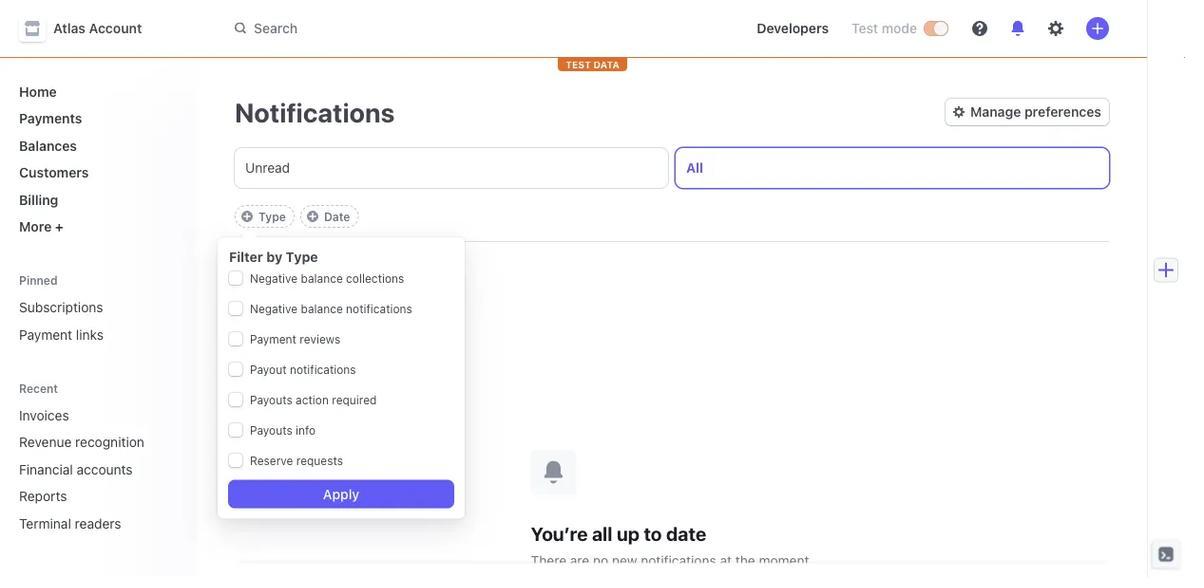 Task type: locate. For each thing, give the bounding box(es) containing it.
are
[[570, 553, 590, 569]]

payment down 'subscriptions'
[[19, 327, 72, 343]]

to
[[644, 523, 662, 546]]

terminal
[[19, 516, 71, 532]]

1 horizontal spatial payment
[[250, 334, 296, 347]]

notifications down reviews
[[290, 364, 356, 377]]

0 vertical spatial notifications
[[346, 303, 412, 317]]

new
[[612, 553, 637, 569]]

terminal readers link
[[11, 508, 155, 539]]

Search search field
[[223, 11, 726, 46]]

test data
[[566, 59, 620, 70]]

mode
[[882, 20, 917, 36]]

all
[[686, 160, 703, 176]]

info
[[296, 425, 316, 438]]

atlas
[[53, 20, 86, 36]]

recent element
[[0, 400, 197, 539]]

manage preferences link
[[946, 99, 1109, 125]]

manage preferences
[[970, 104, 1102, 120]]

negative balance notifications
[[250, 303, 412, 317]]

2 payouts from the top
[[250, 425, 292, 438]]

2 negative from the top
[[250, 303, 298, 317]]

type
[[259, 210, 286, 223], [286, 249, 318, 265]]

payouts up reserve
[[250, 425, 292, 438]]

revenue recognition link
[[11, 427, 155, 458]]

Search text field
[[223, 11, 726, 46]]

up
[[617, 523, 640, 546]]

payments link
[[11, 103, 182, 134]]

filter
[[229, 249, 263, 265]]

1 balance from the top
[[301, 273, 343, 286]]

2 balance from the top
[[301, 303, 343, 317]]

unread button
[[235, 148, 668, 188]]

financial
[[19, 462, 73, 478]]

reports link
[[11, 481, 155, 512]]

apply
[[323, 487, 359, 502]]

financial accounts
[[19, 462, 133, 478]]

payment for payment reviews
[[250, 334, 296, 347]]

1 vertical spatial negative
[[250, 303, 298, 317]]

balance for notifications
[[301, 303, 343, 317]]

reviews
[[300, 334, 340, 347]]

recognition
[[75, 435, 144, 451]]

payouts info
[[250, 425, 316, 438]]

payment links
[[19, 327, 104, 343]]

balance
[[301, 273, 343, 286], [301, 303, 343, 317]]

payouts for payouts info
[[250, 425, 292, 438]]

reports
[[19, 489, 67, 505]]

1 vertical spatial balance
[[301, 303, 343, 317]]

invoices link
[[11, 400, 155, 431]]

balance up reviews
[[301, 303, 343, 317]]

notifications
[[346, 303, 412, 317], [290, 364, 356, 377], [641, 553, 716, 569]]

1 vertical spatial payouts
[[250, 425, 292, 438]]

date
[[666, 523, 706, 546]]

test
[[852, 20, 878, 36]]

account
[[89, 20, 142, 36]]

customers link
[[11, 157, 182, 188]]

negative
[[250, 273, 298, 286], [250, 303, 298, 317]]

2 vertical spatial notifications
[[641, 553, 716, 569]]

billing
[[19, 192, 58, 208]]

type right add type image
[[259, 210, 286, 223]]

payment reviews
[[250, 334, 340, 347]]

notifications down 'collections'
[[346, 303, 412, 317]]

atlas account
[[53, 20, 142, 36]]

moment.
[[759, 553, 813, 569]]

negative up payment reviews
[[250, 303, 298, 317]]

requests
[[296, 455, 343, 469]]

pinned navigation links element
[[11, 265, 185, 350]]

type right by on the top
[[286, 249, 318, 265]]

payout notifications
[[250, 364, 356, 377]]

date
[[324, 210, 350, 223]]

collections
[[346, 273, 404, 286]]

help image
[[972, 21, 988, 36]]

at
[[720, 553, 732, 569]]

1 vertical spatial notifications
[[290, 364, 356, 377]]

notifications down date
[[641, 553, 716, 569]]

balance for collections
[[301, 273, 343, 286]]

payments
[[19, 111, 82, 126]]

payment
[[19, 327, 72, 343], [250, 334, 296, 347]]

0 vertical spatial negative
[[250, 273, 298, 286]]

negative down filter by type
[[250, 273, 298, 286]]

payouts
[[250, 394, 292, 408], [250, 425, 292, 438]]

0 vertical spatial balance
[[301, 273, 343, 286]]

0 vertical spatial payouts
[[250, 394, 292, 408]]

no
[[593, 553, 608, 569]]

terminal readers
[[19, 516, 121, 532]]

recent navigation links element
[[0, 373, 197, 539]]

payment up payout
[[250, 334, 296, 347]]

customers
[[19, 165, 89, 181]]

tab list
[[235, 148, 1109, 188]]

toolbar
[[235, 205, 359, 228]]

subscriptions
[[19, 300, 103, 316]]

recent
[[19, 382, 58, 395]]

payment inside pinned element
[[19, 327, 72, 343]]

negative for negative balance notifications
[[250, 303, 298, 317]]

pinned element
[[11, 292, 182, 350]]

revenue
[[19, 435, 72, 451]]

0 horizontal spatial payment
[[19, 327, 72, 343]]

1 negative from the top
[[250, 273, 298, 286]]

1 payouts from the top
[[250, 394, 292, 408]]

payouts down payout
[[250, 394, 292, 408]]

payout
[[250, 364, 287, 377]]

by
[[266, 249, 282, 265]]

balance up negative balance notifications
[[301, 273, 343, 286]]

home link
[[11, 76, 182, 107]]



Task type: describe. For each thing, give the bounding box(es) containing it.
action
[[296, 394, 329, 408]]

revenue recognition
[[19, 435, 144, 451]]

add date image
[[307, 211, 318, 222]]

there
[[531, 553, 567, 569]]

readers
[[75, 516, 121, 532]]

core navigation links element
[[11, 76, 182, 242]]

0 vertical spatial type
[[259, 210, 286, 223]]

atlas account button
[[19, 15, 161, 42]]

toolbar containing type
[[235, 205, 359, 228]]

manage
[[970, 104, 1021, 120]]

notifications inside 'you're all up to date there are no new notifications at the moment.'
[[641, 553, 716, 569]]

invoices
[[19, 408, 69, 423]]

tab list containing unread
[[235, 148, 1109, 188]]

apply button
[[229, 481, 453, 508]]

required
[[332, 394, 377, 408]]

you're
[[531, 523, 588, 546]]

financial accounts link
[[11, 454, 155, 485]]

accounts
[[77, 462, 133, 478]]

more
[[19, 219, 52, 235]]

reserve requests
[[250, 455, 343, 469]]

payment for payment links
[[19, 327, 72, 343]]

all
[[592, 523, 613, 546]]

payouts for payouts action required
[[250, 394, 292, 408]]

data
[[594, 59, 620, 70]]

billing link
[[11, 184, 182, 215]]

payment links link
[[11, 319, 182, 350]]

balances link
[[11, 130, 182, 161]]

search
[[254, 20, 298, 36]]

reserve
[[250, 455, 293, 469]]

filter by type
[[229, 249, 318, 265]]

test
[[566, 59, 591, 70]]

payouts action required
[[250, 394, 377, 408]]

subscriptions link
[[11, 292, 182, 323]]

1 vertical spatial type
[[286, 249, 318, 265]]

negative balance collections
[[250, 273, 404, 286]]

+
[[55, 219, 64, 235]]

settings image
[[1048, 21, 1064, 36]]

developers
[[757, 20, 829, 36]]

all button
[[676, 148, 1109, 188]]

negative for negative balance collections
[[250, 273, 298, 286]]

developers link
[[749, 13, 836, 44]]

unread
[[245, 160, 290, 176]]

balances
[[19, 138, 77, 153]]

pinned
[[19, 274, 58, 287]]

home
[[19, 84, 57, 99]]

links
[[76, 327, 104, 343]]

add type image
[[241, 211, 253, 222]]

the
[[735, 553, 755, 569]]

preferences
[[1025, 104, 1102, 120]]

you're all up to date there are no new notifications at the moment.
[[531, 523, 813, 569]]

test mode
[[852, 20, 917, 36]]

notifications
[[235, 96, 395, 128]]

more +
[[19, 219, 64, 235]]



Task type: vqa. For each thing, say whether or not it's contained in the screenshot.
"Previous" BUTTON
no



